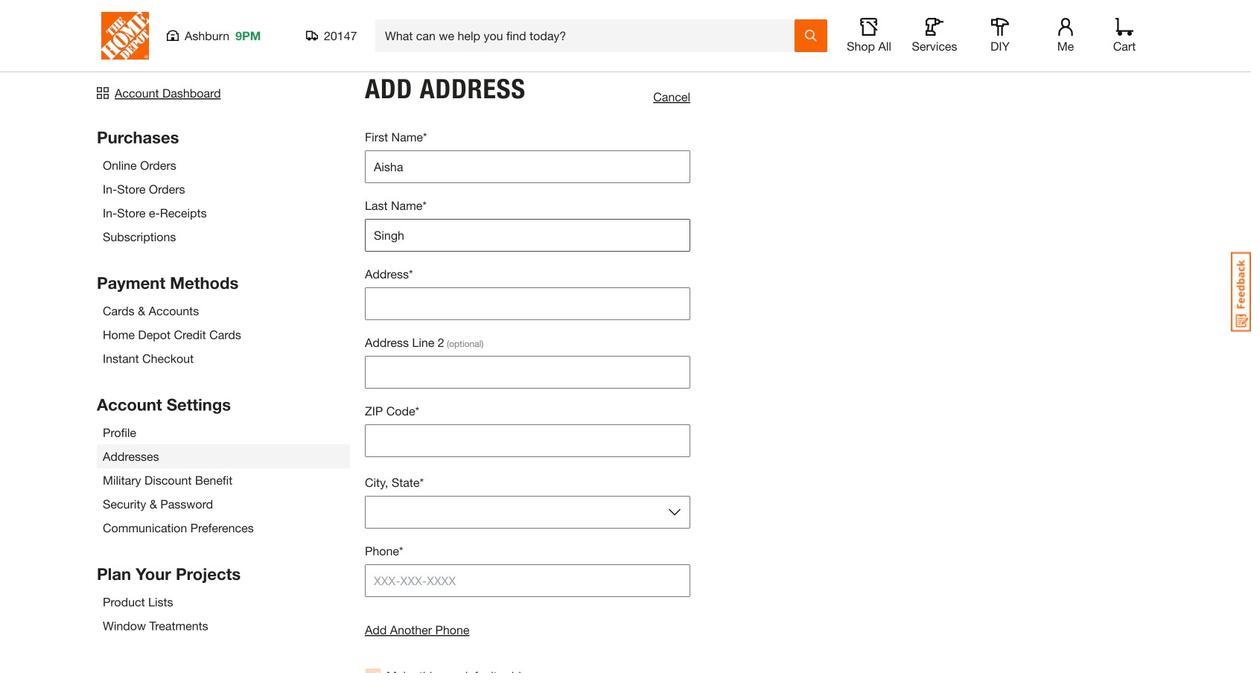 Task type: vqa. For each thing, say whether or not it's contained in the screenshot.
button
yes



Task type: locate. For each thing, give the bounding box(es) containing it.
feedback link image
[[1231, 252, 1251, 332]]

None button
[[365, 496, 690, 529]]

None text field
[[365, 219, 690, 252], [365, 288, 690, 320], [365, 425, 690, 457], [365, 219, 690, 252], [365, 288, 690, 320], [365, 425, 690, 457]]

None text field
[[365, 150, 690, 183], [365, 356, 690, 389], [365, 150, 690, 183], [365, 356, 690, 389]]



Task type: describe. For each thing, give the bounding box(es) containing it.
the home depot logo image
[[101, 12, 149, 60]]

What can we help you find today? search field
[[385, 20, 794, 51]]

XXX-XXX-XXXX text field
[[365, 565, 690, 597]]



